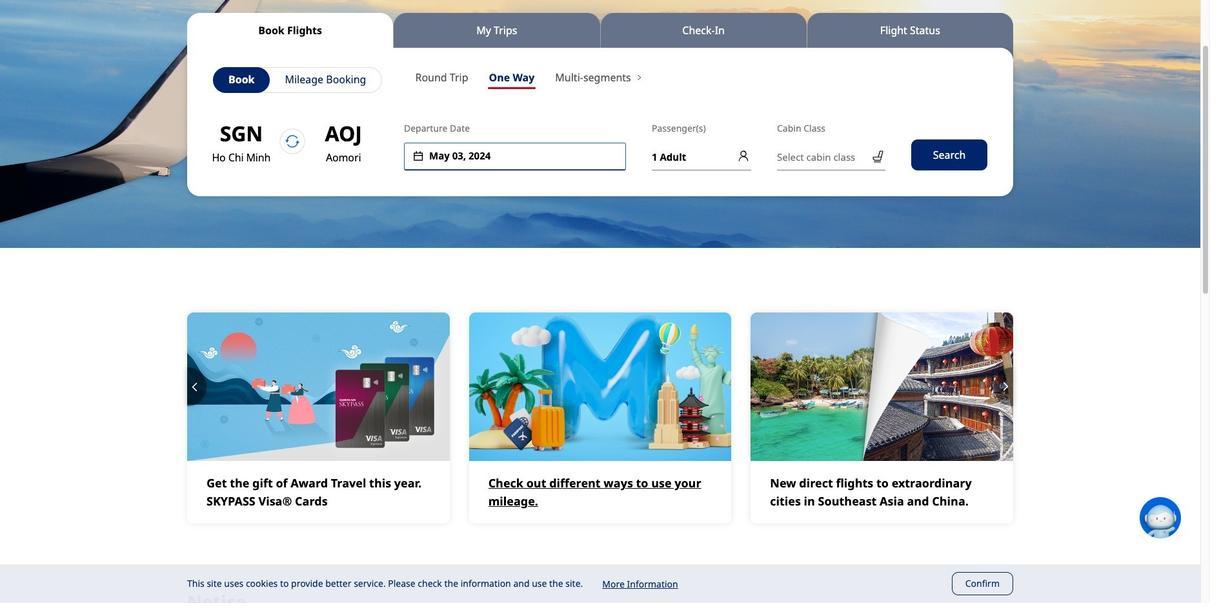 Task type: locate. For each thing, give the bounding box(es) containing it.
tab list
[[187, 13, 1014, 48]]

itinerary type group
[[405, 67, 545, 92]]



Task type: describe. For each thing, give the bounding box(es) containing it.
booking type group
[[213, 67, 382, 93]]



Task type: vqa. For each thing, say whether or not it's contained in the screenshot.
Itinerary type Group
yes



